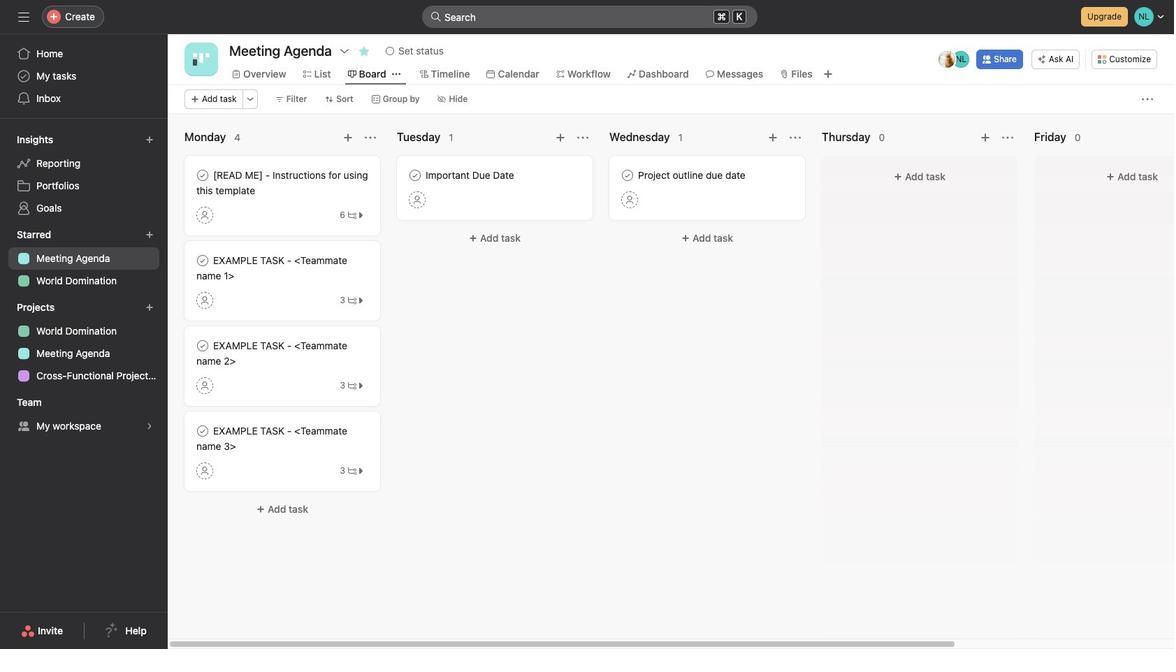 Task type: locate. For each thing, give the bounding box(es) containing it.
2 vertical spatial mark complete image
[[194, 423, 211, 440]]

mark complete checkbox for more section actions icon related to 2nd mark complete image
[[407, 167, 424, 184]]

0 horizontal spatial add task image
[[555, 132, 566, 143]]

projects element
[[0, 295, 168, 390]]

mark complete image
[[194, 167, 211, 184], [407, 167, 424, 184], [619, 167, 636, 184]]

more section actions image
[[365, 132, 376, 143], [577, 132, 589, 143]]

3 mark complete checkbox from the top
[[194, 338, 211, 354]]

1 horizontal spatial mark complete checkbox
[[619, 167, 636, 184]]

add task image for first more section actions image from left
[[767, 132, 779, 143]]

0 horizontal spatial mark complete checkbox
[[407, 167, 424, 184]]

new insights image
[[145, 136, 154, 144]]

board image
[[193, 51, 210, 68]]

more actions image
[[1142, 94, 1153, 105]]

tab actions image
[[392, 70, 400, 78]]

2 mark complete image from the left
[[407, 167, 424, 184]]

0 horizontal spatial more section actions image
[[790, 132, 801, 143]]

see details, my workspace image
[[145, 422, 154, 431]]

1 mark complete image from the top
[[194, 252, 211, 269]]

add task image for more section actions icon related to 2nd mark complete image
[[555, 132, 566, 143]]

2 mark complete checkbox from the left
[[619, 167, 636, 184]]

global element
[[0, 34, 168, 118]]

show options image
[[339, 45, 350, 57]]

1 mark complete image from the left
[[194, 167, 211, 184]]

Mark complete checkbox
[[194, 167, 211, 184], [194, 252, 211, 269], [194, 338, 211, 354], [194, 423, 211, 440]]

1 more section actions image from the left
[[365, 132, 376, 143]]

more section actions image
[[790, 132, 801, 143], [1002, 132, 1013, 143]]

2 add task image from the left
[[767, 132, 779, 143]]

1 vertical spatial mark complete image
[[194, 338, 211, 354]]

0 horizontal spatial add task image
[[342, 132, 354, 143]]

2 horizontal spatial mark complete image
[[619, 167, 636, 184]]

1 mark complete checkbox from the left
[[407, 167, 424, 184]]

0 horizontal spatial mark complete image
[[194, 167, 211, 184]]

add task image
[[342, 132, 354, 143], [980, 132, 991, 143]]

0 vertical spatial mark complete image
[[194, 252, 211, 269]]

0 horizontal spatial more section actions image
[[365, 132, 376, 143]]

None field
[[422, 6, 758, 28]]

1 horizontal spatial more section actions image
[[577, 132, 589, 143]]

mark complete image
[[194, 252, 211, 269], [194, 338, 211, 354], [194, 423, 211, 440]]

add task image
[[555, 132, 566, 143], [767, 132, 779, 143]]

1 horizontal spatial add task image
[[980, 132, 991, 143]]

1 horizontal spatial add task image
[[767, 132, 779, 143]]

1 add task image from the left
[[342, 132, 354, 143]]

more section actions image for 2nd mark complete image
[[577, 132, 589, 143]]

1 horizontal spatial more section actions image
[[1002, 132, 1013, 143]]

mark complete image for first mark complete checkbox from the bottom
[[194, 423, 211, 440]]

1 horizontal spatial mark complete image
[[407, 167, 424, 184]]

new project or portfolio image
[[145, 303, 154, 312]]

Mark complete checkbox
[[407, 167, 424, 184], [619, 167, 636, 184]]

2 mark complete image from the top
[[194, 338, 211, 354]]

2 more section actions image from the left
[[577, 132, 589, 143]]

3 mark complete image from the top
[[194, 423, 211, 440]]

teams element
[[0, 390, 168, 440]]

1 add task image from the left
[[555, 132, 566, 143]]

3 mark complete image from the left
[[619, 167, 636, 184]]

2 mark complete checkbox from the top
[[194, 252, 211, 269]]



Task type: describe. For each thing, give the bounding box(es) containing it.
2 add task image from the left
[[980, 132, 991, 143]]

mark complete checkbox for first more section actions image from left
[[619, 167, 636, 184]]

Search tasks, projects, and more text field
[[422, 6, 758, 28]]

1 more section actions image from the left
[[790, 132, 801, 143]]

add tab image
[[822, 68, 834, 80]]

add items to starred image
[[145, 231, 154, 239]]

4 mark complete checkbox from the top
[[194, 423, 211, 440]]

2 more section actions image from the left
[[1002, 132, 1013, 143]]

more section actions image for first mark complete image
[[365, 132, 376, 143]]

remove from starred image
[[359, 45, 370, 57]]

1 mark complete checkbox from the top
[[194, 167, 211, 184]]

more actions image
[[246, 95, 254, 103]]

insights element
[[0, 127, 168, 222]]

hide sidebar image
[[18, 11, 29, 22]]

mark complete image for third mark complete checkbox
[[194, 338, 211, 354]]

prominent image
[[431, 11, 442, 22]]

starred element
[[0, 222, 168, 295]]

mark complete image for third mark complete checkbox from the bottom
[[194, 252, 211, 269]]



Task type: vqa. For each thing, say whether or not it's contained in the screenshot.
3rd list item from the bottom Completed option
no



